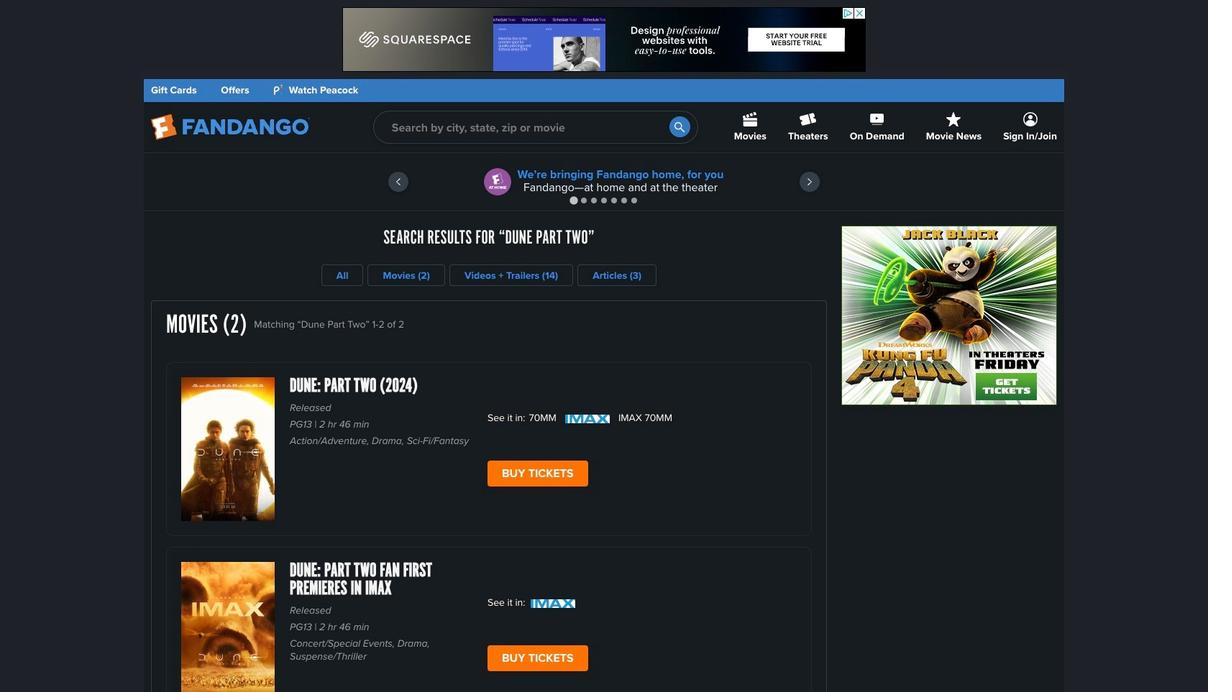Task type: locate. For each thing, give the bounding box(es) containing it.
None search field
[[373, 111, 699, 144]]

offer icon image
[[485, 168, 512, 196]]

0 vertical spatial advertisement element
[[342, 7, 866, 72]]

region
[[144, 153, 1065, 211]]

advertisement element
[[342, 7, 866, 72], [842, 226, 1058, 406]]

Search by city, state, zip or movie text field
[[373, 111, 699, 144]]

dune: part two (2024) image
[[181, 378, 275, 522]]



Task type: vqa. For each thing, say whether or not it's contained in the screenshot.
topmost ADVERTISEMENT "element"
yes



Task type: describe. For each thing, give the bounding box(es) containing it.
select a slide to show tab list
[[144, 195, 1065, 206]]

1 vertical spatial advertisement element
[[842, 226, 1058, 406]]

dune: part two fan first premieres in imax image
[[181, 563, 275, 693]]



